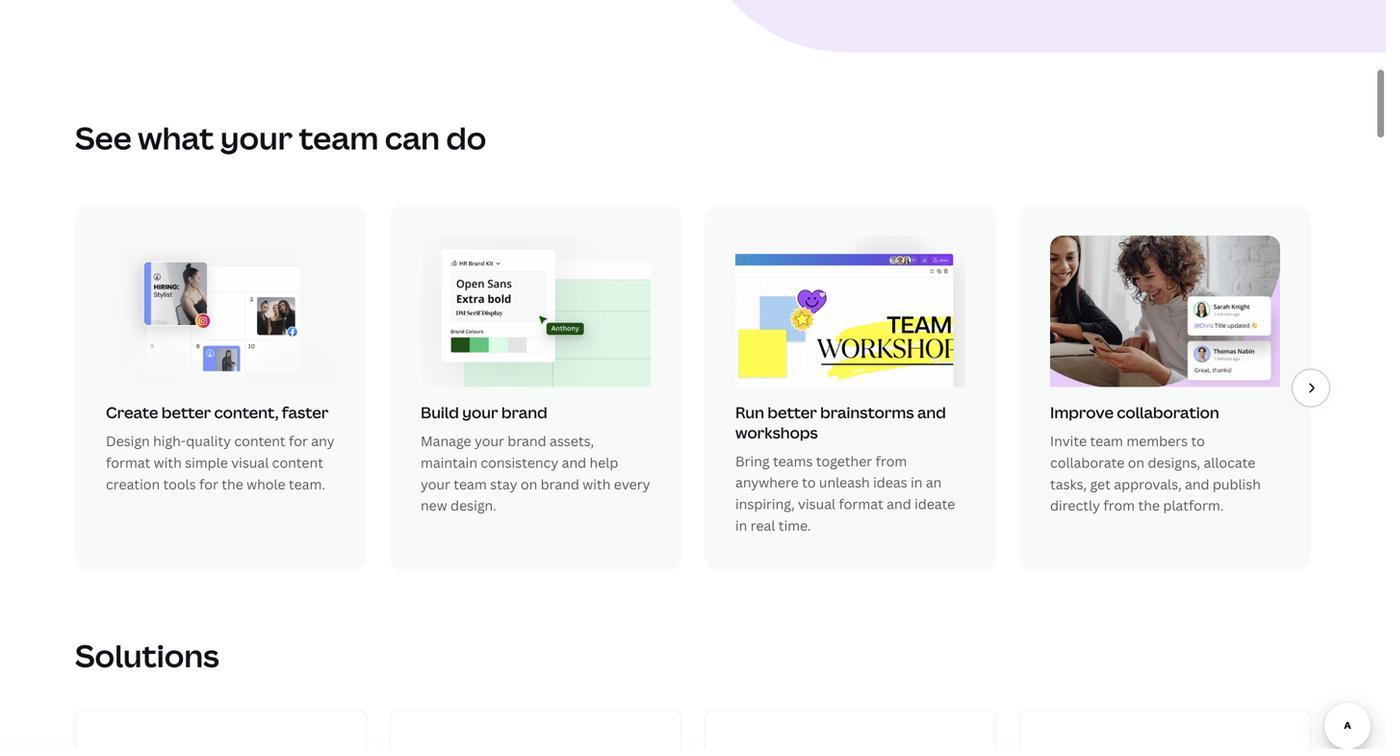 Task type: locate. For each thing, give the bounding box(es) containing it.
format
[[106, 454, 150, 472], [839, 495, 883, 514]]

0 vertical spatial the
[[222, 475, 243, 494]]

visual inside run better brainstorms and workshops bring teams together from anywhere to unleash ideas in an inspiring, visual format and ideate in real time.
[[798, 495, 836, 514]]

1 horizontal spatial from
[[1103, 497, 1135, 515]]

0 horizontal spatial with
[[154, 454, 182, 472]]

consistency
[[481, 454, 559, 472]]

1 vertical spatial on
[[521, 475, 537, 494]]

in
[[911, 474, 923, 492], [735, 517, 747, 535]]

team left can
[[299, 117, 379, 159]]

for down 'simple'
[[199, 475, 218, 494]]

format down unleash
[[839, 495, 883, 514]]

from inside improve collaboration invite team members to collaborate on designs,  allocate tasks, get approvals, and publish directly from the platform.
[[1103, 497, 1135, 515]]

0 vertical spatial with
[[154, 454, 182, 472]]

collaboration
[[1117, 403, 1219, 423]]

your
[[220, 117, 293, 159], [462, 403, 498, 423], [475, 432, 504, 451], [421, 475, 450, 494]]

1 horizontal spatial the
[[1138, 497, 1160, 515]]

1 better from the left
[[161, 403, 211, 423]]

0 vertical spatial visual
[[231, 454, 269, 472]]

1 vertical spatial for
[[199, 475, 218, 494]]

0 horizontal spatial for
[[199, 475, 218, 494]]

0 horizontal spatial on
[[521, 475, 537, 494]]

from down get
[[1103, 497, 1135, 515]]

1 vertical spatial the
[[1138, 497, 1160, 515]]

build
[[421, 403, 459, 423]]

better up high-
[[161, 403, 211, 423]]

and
[[917, 403, 946, 423], [562, 454, 586, 472], [1185, 475, 1209, 494], [887, 495, 911, 514]]

1 horizontal spatial to
[[1191, 432, 1205, 451]]

0 vertical spatial brand
[[501, 403, 547, 423]]

the inside improve collaboration invite team members to collaborate on designs,  allocate tasks, get approvals, and publish directly from the platform.
[[1138, 497, 1160, 515]]

team up design.
[[454, 475, 487, 494]]

from inside run better brainstorms and workshops bring teams together from anywhere to unleash ideas in an inspiring, visual format and ideate in real time.
[[876, 452, 907, 471]]

1 horizontal spatial with
[[583, 475, 611, 494]]

in left real
[[735, 517, 747, 535]]

maintain
[[421, 454, 477, 472]]

brand
[[501, 403, 547, 423], [508, 432, 546, 451], [541, 475, 579, 494]]

what
[[138, 117, 214, 159]]

1 vertical spatial from
[[1103, 497, 1135, 515]]

get
[[1090, 475, 1111, 494]]

and down assets,
[[562, 454, 586, 472]]

0 vertical spatial format
[[106, 454, 150, 472]]

visual up whole
[[231, 454, 269, 472]]

1 horizontal spatial visual
[[798, 495, 836, 514]]

0 horizontal spatial from
[[876, 452, 907, 471]]

ideas
[[873, 474, 907, 492]]

create better content, faster design high-quality content for any format with simple visual content creation tools for the whole team.
[[106, 403, 335, 494]]

with down high-
[[154, 454, 182, 472]]

team inside improve collaboration invite team members to collaborate on designs,  allocate tasks, get approvals, and publish directly from the platform.
[[1090, 432, 1123, 451]]

the
[[222, 475, 243, 494], [1138, 497, 1160, 515]]

1 horizontal spatial better
[[768, 403, 817, 423]]

new
[[421, 497, 447, 515]]

your right what
[[220, 117, 293, 159]]

0 horizontal spatial team
[[299, 117, 379, 159]]

better right run
[[768, 403, 817, 423]]

invite
[[1050, 432, 1087, 451]]

team for members
[[1090, 432, 1123, 451]]

tasks,
[[1050, 475, 1087, 494]]

1 vertical spatial team
[[1090, 432, 1123, 451]]

with
[[154, 454, 182, 472], [583, 475, 611, 494]]

and inside improve collaboration invite team members to collaborate on designs,  allocate tasks, get approvals, and publish directly from the platform.
[[1185, 475, 1209, 494]]

on
[[1128, 454, 1145, 472], [521, 475, 537, 494]]

improve collaboration invite team members to collaborate on designs,  allocate tasks, get approvals, and publish directly from the platform.
[[1050, 403, 1261, 515]]

2 horizontal spatial team
[[1090, 432, 1123, 451]]

team.
[[289, 475, 325, 494]]

design.
[[451, 497, 496, 515]]

1 horizontal spatial team
[[454, 475, 487, 494]]

to up designs,
[[1191, 432, 1205, 451]]

content up team. at bottom
[[272, 454, 323, 472]]

bring
[[735, 452, 770, 471]]

0 vertical spatial in
[[911, 474, 923, 492]]

on down the consistency
[[521, 475, 537, 494]]

in left an
[[911, 474, 923, 492]]

on up approvals,
[[1128, 454, 1145, 472]]

0 vertical spatial from
[[876, 452, 907, 471]]

brainstorms
[[820, 403, 914, 423]]

1 vertical spatial format
[[839, 495, 883, 514]]

content,
[[214, 403, 279, 423]]

build your brand manage your brand assets, maintain consistency and help your team stay on brand with every new design.
[[421, 403, 650, 515]]

ideate
[[915, 495, 955, 514]]

better inside create better content, faster design high-quality content for any format with simple visual content creation tools for the whole team.
[[161, 403, 211, 423]]

the left whole
[[222, 475, 243, 494]]

for left any
[[289, 432, 308, 451]]

1 vertical spatial visual
[[798, 495, 836, 514]]

visual inside create better content, faster design high-quality content for any format with simple visual content creation tools for the whole team.
[[231, 454, 269, 472]]

unleash
[[819, 474, 870, 492]]

with down help
[[583, 475, 611, 494]]

stay
[[490, 475, 517, 494]]

0 horizontal spatial in
[[735, 517, 747, 535]]

team
[[299, 117, 379, 159], [1090, 432, 1123, 451], [454, 475, 487, 494]]

0 horizontal spatial the
[[222, 475, 243, 494]]

from
[[876, 452, 907, 471], [1103, 497, 1135, 515]]

the down approvals,
[[1138, 497, 1160, 515]]

every
[[614, 475, 650, 494]]

0 vertical spatial on
[[1128, 454, 1145, 472]]

content down the "content,"
[[234, 432, 285, 451]]

1 horizontal spatial on
[[1128, 454, 1145, 472]]

quality
[[186, 432, 231, 451]]

help
[[590, 454, 618, 472]]

to
[[1191, 432, 1205, 451], [802, 474, 816, 492]]

1 vertical spatial with
[[583, 475, 611, 494]]

1 vertical spatial in
[[735, 517, 747, 535]]

0 vertical spatial team
[[299, 117, 379, 159]]

directly
[[1050, 497, 1100, 515]]

better inside run better brainstorms and workshops bring teams together from anywhere to unleash ideas in an inspiring, visual format and ideate in real time.
[[768, 403, 817, 423]]

0 vertical spatial to
[[1191, 432, 1205, 451]]

1 vertical spatial content
[[272, 454, 323, 472]]

1 horizontal spatial format
[[839, 495, 883, 514]]

visual up time.
[[798, 495, 836, 514]]

team for can
[[299, 117, 379, 159]]

from up ideas
[[876, 452, 907, 471]]

1 vertical spatial to
[[802, 474, 816, 492]]

together
[[816, 452, 872, 471]]

1 horizontal spatial for
[[289, 432, 308, 451]]

visual
[[231, 454, 269, 472], [798, 495, 836, 514]]

0 horizontal spatial visual
[[231, 454, 269, 472]]

and up platform.
[[1185, 475, 1209, 494]]

tools
[[163, 475, 196, 494]]

format down design
[[106, 454, 150, 472]]

inspiring,
[[735, 495, 795, 514]]

0 horizontal spatial to
[[802, 474, 816, 492]]

team up collaborate
[[1090, 432, 1123, 451]]

better
[[161, 403, 211, 423], [768, 403, 817, 423]]

real
[[751, 517, 775, 535]]

create
[[106, 403, 158, 423]]

for
[[289, 432, 308, 451], [199, 475, 218, 494]]

0 horizontal spatial better
[[161, 403, 211, 423]]

format inside run better brainstorms and workshops bring teams together from anywhere to unleash ideas in an inspiring, visual format and ideate in real time.
[[839, 495, 883, 514]]

on inside build your brand manage your brand assets, maintain consistency and help your team stay on brand with every new design.
[[521, 475, 537, 494]]

2 better from the left
[[768, 403, 817, 423]]

content
[[234, 432, 285, 451], [272, 454, 323, 472]]

and right brainstorms
[[917, 403, 946, 423]]

0 horizontal spatial format
[[106, 454, 150, 472]]

approvals,
[[1114, 475, 1182, 494]]

do
[[446, 117, 486, 159]]

2 vertical spatial team
[[454, 475, 487, 494]]

to down "teams"
[[802, 474, 816, 492]]



Task type: describe. For each thing, give the bounding box(es) containing it.
run
[[735, 403, 764, 423]]

format inside create better content, faster design high-quality content for any format with simple visual content creation tools for the whole team.
[[106, 454, 150, 472]]

better for run
[[768, 403, 817, 423]]

faster
[[282, 403, 329, 423]]

members
[[1126, 432, 1188, 451]]

workshops
[[735, 423, 818, 443]]

design
[[106, 432, 150, 451]]

platform.
[[1163, 497, 1224, 515]]

with inside create better content, faster design high-quality content for any format with simple visual content creation tools for the whole team.
[[154, 454, 182, 472]]

anywhere
[[735, 474, 799, 492]]

1 vertical spatial brand
[[508, 432, 546, 451]]

0 vertical spatial for
[[289, 432, 308, 451]]

simple
[[185, 454, 228, 472]]

your right build
[[462, 403, 498, 423]]

your up new
[[421, 475, 450, 494]]

collaborate
[[1050, 454, 1125, 472]]

to inside run better brainstorms and workshops bring teams together from anywhere to unleash ideas in an inspiring, visual format and ideate in real time.
[[802, 474, 816, 492]]

manage
[[421, 432, 471, 451]]

teams
[[773, 452, 813, 471]]

publish
[[1213, 475, 1261, 494]]

designs,
[[1148, 454, 1200, 472]]

your up the consistency
[[475, 432, 504, 451]]

can
[[385, 117, 440, 159]]

assets,
[[550, 432, 594, 451]]

see
[[75, 117, 131, 159]]

whole
[[247, 475, 285, 494]]

improve
[[1050, 403, 1114, 423]]

and down ideas
[[887, 495, 911, 514]]

solutions
[[75, 635, 219, 677]]

creation
[[106, 475, 160, 494]]

1 horizontal spatial in
[[911, 474, 923, 492]]

the inside create better content, faster design high-quality content for any format with simple visual content creation tools for the whole team.
[[222, 475, 243, 494]]

an
[[926, 474, 942, 492]]

see what your team can do
[[75, 117, 486, 159]]

high-
[[153, 432, 186, 451]]

team inside build your brand manage your brand assets, maintain consistency and help your team stay on brand with every new design.
[[454, 475, 487, 494]]

and inside build your brand manage your brand assets, maintain consistency and help your team stay on brand with every new design.
[[562, 454, 586, 472]]

time.
[[779, 517, 811, 535]]

better for create
[[161, 403, 211, 423]]

run better brainstorms and workshops bring teams together from anywhere to unleash ideas in an inspiring, visual format and ideate in real time.
[[735, 403, 955, 535]]

on inside improve collaboration invite team members to collaborate on designs,  allocate tasks, get approvals, and publish directly from the platform.
[[1128, 454, 1145, 472]]

allocate
[[1204, 454, 1256, 472]]

0 vertical spatial content
[[234, 432, 285, 451]]

to inside improve collaboration invite team members to collaborate on designs,  allocate tasks, get approvals, and publish directly from the platform.
[[1191, 432, 1205, 451]]

any
[[311, 432, 335, 451]]

with inside build your brand manage your brand assets, maintain consistency and help your team stay on brand with every new design.
[[583, 475, 611, 494]]

2 vertical spatial brand
[[541, 475, 579, 494]]



Task type: vqa. For each thing, say whether or not it's contained in the screenshot.


